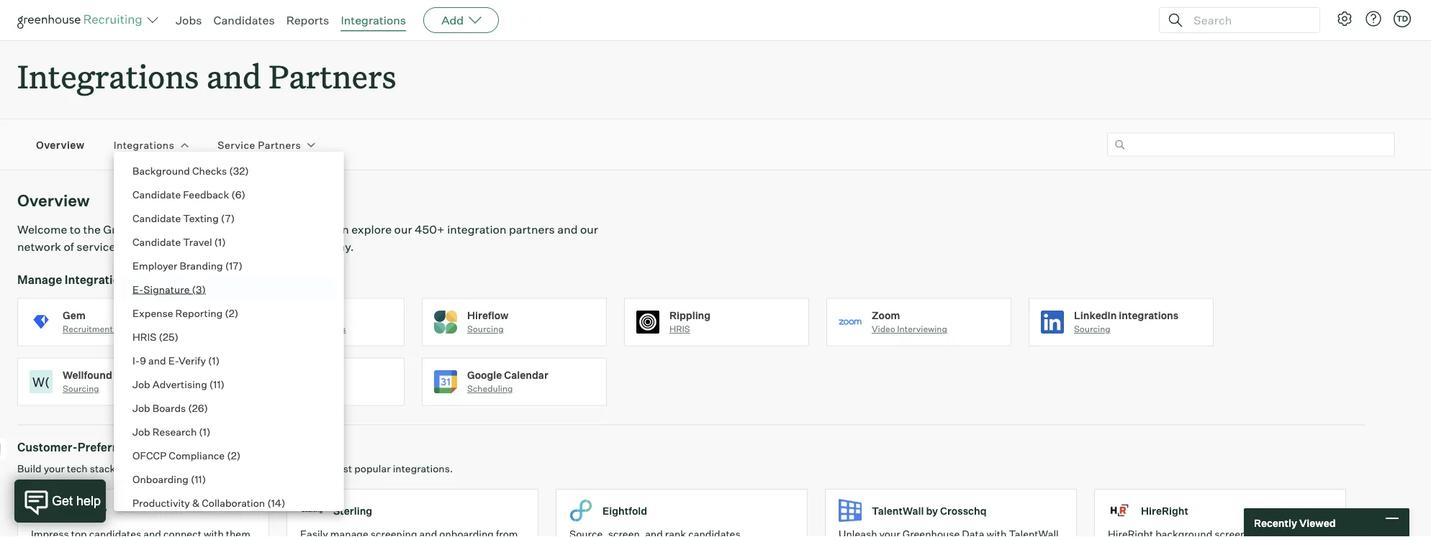 Task type: describe. For each thing, give the bounding box(es) containing it.
1 horizontal spatial integrations link
[[341, 13, 406, 27]]

( for signature
[[192, 283, 196, 296]]

partnerships
[[171, 223, 240, 237]]

integrations up background checks ( 32 )
[[114, 139, 175, 151]]

your
[[44, 463, 65, 476]]

hireflow
[[467, 309, 509, 322]]

boards
[[152, 402, 186, 415]]

and inside welcome to the greenhouse partnerships page where you can explore our 450+ integration partners and our network of service partners. new partners are just a click away.
[[558, 223, 578, 237]]

viewed
[[1300, 517, 1336, 530]]

) for job boards ( 26 )
[[204, 402, 208, 415]]

( for texting
[[221, 212, 225, 225]]

gem
[[63, 309, 86, 322]]

partners.
[[118, 240, 168, 254]]

a
[[287, 240, 294, 254]]

network
[[17, 240, 61, 254]]

1 vertical spatial overview
[[17, 191, 90, 211]]

gem recruitment marketing
[[63, 309, 156, 335]]

&
[[192, 497, 200, 510]]

click
[[296, 240, 321, 254]]

( for reporting
[[225, 307, 229, 320]]

eightfold
[[603, 505, 648, 518]]

away.
[[323, 240, 354, 254]]

( right collaboration
[[267, 497, 271, 510]]

video
[[872, 324, 896, 335]]

texting
[[183, 212, 219, 225]]

1 vertical spatial 1
[[212, 355, 216, 367]]

selecting
[[189, 463, 232, 476]]

td
[[1397, 14, 1409, 23]]

talentwall
[[872, 505, 924, 518]]

26
[[192, 402, 204, 415]]

hireright link
[[1095, 490, 1364, 538]]

9
[[140, 355, 146, 367]]

new
[[170, 240, 194, 254]]

td button
[[1394, 10, 1411, 27]]

marketing
[[115, 324, 156, 335]]

) for candidate travel ( 1 )
[[222, 236, 226, 248]]

1 for candidate travel ( 1 )
[[218, 236, 222, 248]]

background checks
[[265, 324, 346, 335]]

talentwall by crosschq link
[[825, 490, 1095, 538]]

wellfound (formerly angellist talent) sourcing
[[63, 369, 247, 395]]

onboarding ( 11 )
[[132, 473, 206, 486]]

zoom video interviewing
[[872, 309, 948, 335]]

greenhouse recruiting image
[[17, 12, 147, 29]]

1 horizontal spatial 11
[[213, 378, 221, 391]]

expense
[[132, 307, 173, 320]]

productivity
[[132, 497, 190, 510]]

2 for ofccp compliance ( 2 )
[[231, 450, 237, 462]]

) up talent)
[[216, 355, 220, 367]]

( right 'verify'
[[208, 355, 212, 367]]

) for candidate texting ( 7 )
[[231, 212, 235, 225]]

linkedin
[[1074, 309, 1117, 322]]

0 horizontal spatial 11
[[195, 473, 202, 486]]

to
[[70, 223, 81, 237]]

6
[[235, 188, 242, 201]]

) up i-9 and e-verify ( 1 )
[[175, 331, 179, 343]]

reports
[[286, 13, 329, 27]]

jobs
[[176, 13, 202, 27]]

17
[[229, 260, 239, 272]]

e-signature ( 3 )
[[132, 283, 206, 296]]

the
[[83, 223, 101, 237]]

service partners
[[218, 139, 301, 151]]

( for checks
[[229, 165, 233, 177]]

explore
[[352, 223, 392, 237]]

) for candidate feedback ( 6 )
[[242, 188, 246, 201]]

configure image
[[1336, 10, 1354, 27]]

with
[[118, 463, 138, 476]]

of
[[64, 240, 74, 254]]

travel
[[183, 236, 212, 248]]

25
[[163, 331, 175, 343]]

integrations down the greenhouse recruiting image
[[17, 55, 199, 97]]

) for expense reporting ( 2 )
[[235, 307, 239, 320]]

popular
[[354, 463, 391, 476]]

integrations
[[1119, 309, 1179, 322]]

background for background checks ( 32 )
[[132, 165, 190, 177]]

hireflow sourcing
[[467, 309, 509, 335]]

customer-preferred partners
[[17, 441, 182, 455]]

google
[[467, 369, 502, 382]]

w(
[[32, 374, 50, 390]]

checks for background checks
[[316, 324, 346, 335]]

integrations right reports
[[341, 13, 406, 27]]

you
[[308, 223, 327, 237]]

stack
[[90, 463, 115, 476]]

job research ( 1 )
[[132, 426, 211, 439]]

candidates link
[[214, 13, 275, 27]]

i-9 and e-verify ( 1 )
[[132, 355, 220, 367]]

candidate for candidate texting ( 7 )
[[132, 212, 181, 225]]

signature
[[144, 283, 190, 296]]

0 horizontal spatial our
[[258, 463, 274, 476]]

service
[[76, 240, 115, 254]]

recently viewed
[[1254, 517, 1336, 530]]

expense reporting ( 2 )
[[132, 307, 239, 320]]

customer-
[[17, 441, 78, 455]]

can
[[330, 223, 349, 237]]

) up productivity & collaboration ( 14 )
[[202, 473, 206, 486]]

preferred
[[78, 441, 131, 455]]

page
[[243, 223, 270, 237]]

reports link
[[286, 13, 329, 27]]

( for branding
[[225, 260, 229, 272]]

integrations and partners
[[17, 55, 396, 97]]

32
[[233, 165, 245, 177]]

0 vertical spatial e-
[[132, 283, 144, 296]]

( up the &
[[191, 473, 195, 486]]

hris ( 25 )
[[132, 331, 179, 343]]

checks for background checks ( 32 )
[[192, 165, 227, 177]]

td button
[[1391, 7, 1414, 30]]

welcome to the greenhouse partnerships page where you can explore our 450+ integration partners and our network of service partners. new partners are just a click away.
[[17, 223, 598, 254]]

employer branding ( 17 )
[[132, 260, 243, 272]]

background checks ( 32 )
[[132, 165, 249, 177]]



Task type: vqa. For each thing, say whether or not it's contained in the screenshot.


Task type: locate. For each thing, give the bounding box(es) containing it.
manage
[[17, 273, 62, 287]]

job for job advertising ( 11 )
[[132, 378, 150, 391]]

) for e-signature ( 3 )
[[202, 283, 206, 296]]

sourcing
[[467, 324, 504, 335], [1074, 324, 1111, 335], [63, 384, 99, 395]]

1 up talent)
[[212, 355, 216, 367]]

( right travel
[[214, 236, 218, 248]]

calendar
[[504, 369, 549, 382]]

branding
[[180, 260, 223, 272]]

2 vertical spatial partners
[[133, 441, 182, 455]]

0 horizontal spatial checks
[[192, 165, 227, 177]]

( down service
[[229, 165, 233, 177]]

sourcing down wellfound
[[63, 384, 99, 395]]

0 vertical spatial integrations link
[[341, 13, 406, 27]]

collaboration
[[202, 497, 265, 510]]

menu
[[114, 152, 335, 538]]

menu containing background checks
[[114, 152, 335, 538]]

0 vertical spatial checks
[[192, 165, 227, 177]]

) down the page
[[239, 260, 243, 272]]

hris
[[670, 324, 690, 335], [132, 331, 157, 343]]

1 down 26
[[203, 426, 207, 439]]

build
[[17, 463, 42, 476]]

welcome
[[17, 223, 67, 237]]

2 horizontal spatial 1
[[218, 236, 222, 248]]

integrations link
[[341, 13, 406, 27], [114, 138, 175, 152]]

partners
[[509, 223, 555, 237], [196, 240, 243, 254]]

1 horizontal spatial our
[[394, 223, 412, 237]]

0 vertical spatial and
[[206, 55, 261, 97]]

) right angellist
[[221, 378, 225, 391]]

job down 9
[[132, 378, 150, 391]]

job advertising ( 11 )
[[132, 378, 225, 391]]

1 vertical spatial background
[[265, 324, 314, 335]]

partners inside 'link'
[[258, 139, 301, 151]]

2 candidate from the top
[[132, 212, 181, 225]]

verify
[[179, 355, 206, 367]]

partners right service
[[258, 139, 301, 151]]

) for job research ( 1 )
[[207, 426, 211, 439]]

partners for customer-preferred partners
[[133, 441, 182, 455]]

manage integrations
[[17, 273, 133, 287]]

e- up angellist
[[168, 355, 179, 367]]

11 down compliance
[[195, 473, 202, 486]]

jobs link
[[176, 13, 202, 27]]

( down expense
[[159, 331, 163, 343]]

just
[[265, 240, 285, 254]]

partners down job research ( 1 )
[[133, 441, 182, 455]]

0 vertical spatial partners
[[509, 223, 555, 237]]

hris inside rippling hris
[[670, 324, 690, 335]]

0 horizontal spatial sourcing
[[63, 384, 99, 395]]

zoom
[[872, 309, 900, 322]]

2 for expense reporting ( 2 )
[[229, 307, 235, 320]]

hris up 9
[[132, 331, 157, 343]]

0 horizontal spatial 1
[[203, 426, 207, 439]]

job for job boards ( 26 )
[[132, 402, 150, 415]]

eightfold link
[[556, 490, 825, 538]]

sourcing inside wellfound (formerly angellist talent) sourcing
[[63, 384, 99, 395]]

from
[[234, 463, 256, 476]]

1 horizontal spatial and
[[206, 55, 261, 97]]

job for job research ( 1 )
[[132, 426, 150, 439]]

2 horizontal spatial and
[[558, 223, 578, 237]]

14
[[271, 497, 282, 510]]

2 vertical spatial job
[[132, 426, 150, 439]]

2 vertical spatial candidate
[[132, 236, 181, 248]]

( right reporting
[[225, 307, 229, 320]]

sterling
[[333, 505, 372, 518]]

hireright
[[1141, 505, 1189, 518]]

candidate up candidate texting ( 7 )
[[132, 188, 181, 201]]

0 horizontal spatial e-
[[132, 283, 144, 296]]

1 vertical spatial and
[[558, 223, 578, 237]]

candidate feedback ( 6 )
[[132, 188, 246, 201]]

1 vertical spatial job
[[132, 402, 150, 415]]

1 vertical spatial candidate
[[132, 212, 181, 225]]

) down 7
[[222, 236, 226, 248]]

( right advertising
[[209, 378, 213, 391]]

None text field
[[1108, 133, 1396, 157]]

scheduling
[[467, 384, 513, 395]]

( right boards
[[188, 402, 192, 415]]

e- up expense
[[132, 283, 144, 296]]

) for employer branding ( 17 )
[[239, 260, 243, 272]]

candidate up the "employer"
[[132, 236, 181, 248]]

)
[[245, 165, 249, 177], [242, 188, 246, 201], [231, 212, 235, 225], [222, 236, 226, 248], [239, 260, 243, 272], [202, 283, 206, 296], [235, 307, 239, 320], [175, 331, 179, 343], [216, 355, 220, 367], [221, 378, 225, 391], [204, 402, 208, 415], [207, 426, 211, 439], [237, 450, 241, 462], [202, 473, 206, 486], [282, 497, 286, 510]]

ofccp
[[132, 450, 167, 462]]

1 vertical spatial integrations link
[[114, 138, 175, 152]]

partners for integrations and partners
[[269, 55, 396, 97]]

1 vertical spatial partners
[[258, 139, 301, 151]]

) down service
[[245, 165, 249, 177]]

overview link
[[36, 138, 85, 152]]

( for advertising
[[209, 378, 213, 391]]

2 vertical spatial and
[[148, 355, 166, 367]]

1 candidate from the top
[[132, 188, 181, 201]]

0 horizontal spatial and
[[148, 355, 166, 367]]

1 horizontal spatial partners
[[509, 223, 555, 237]]

2 up build your tech stack with guidance, selecting from our customers most popular integrations.
[[231, 450, 237, 462]]

candidate for candidate feedback ( 6 )
[[132, 188, 181, 201]]

background for background checks
[[265, 324, 314, 335]]

0 vertical spatial 1
[[218, 236, 222, 248]]

1
[[218, 236, 222, 248], [212, 355, 216, 367], [203, 426, 207, 439]]

hris down the rippling
[[670, 324, 690, 335]]

( for boards
[[188, 402, 192, 415]]

tech
[[67, 463, 88, 476]]

1 horizontal spatial background
[[265, 324, 314, 335]]

) for job advertising ( 11 )
[[221, 378, 225, 391]]

) for background checks ( 32 )
[[245, 165, 249, 177]]

) down the 32
[[242, 188, 246, 201]]

2 right reporting
[[229, 307, 235, 320]]

recently
[[1254, 517, 1298, 530]]

2 horizontal spatial our
[[580, 223, 598, 237]]

angellist
[[163, 369, 210, 382]]

1 for job research ( 1 )
[[203, 426, 207, 439]]

( up reporting
[[192, 283, 196, 296]]

integrations link right reports
[[341, 13, 406, 27]]

Search text field
[[1190, 10, 1307, 31]]

( for compliance
[[227, 450, 231, 462]]

background inside menu
[[132, 165, 190, 177]]

0 horizontal spatial hris
[[132, 331, 157, 343]]

candidates
[[214, 13, 275, 27]]

0 vertical spatial background
[[132, 165, 190, 177]]

) up compliance
[[207, 426, 211, 439]]

450+
[[415, 223, 445, 237]]

( down 26
[[199, 426, 203, 439]]

checks inside menu
[[192, 165, 227, 177]]

sourcing down linkedin
[[1074, 324, 1111, 335]]

1 vertical spatial e-
[[168, 355, 179, 367]]

checks
[[192, 165, 227, 177], [316, 324, 346, 335]]

( up build your tech stack with guidance, selecting from our customers most popular integrations.
[[227, 450, 231, 462]]

interviewing
[[897, 324, 948, 335]]

greenhouse
[[103, 223, 169, 237]]

1 vertical spatial partners
[[196, 240, 243, 254]]

rippling
[[670, 309, 711, 322]]

and inside menu
[[148, 355, 166, 367]]

2 horizontal spatial sourcing
[[1074, 324, 1111, 335]]

( for feedback
[[231, 188, 235, 201]]

partners down reports
[[269, 55, 396, 97]]

feedback
[[183, 188, 229, 201]]

1 horizontal spatial sourcing
[[467, 324, 504, 335]]

) left the page
[[231, 212, 235, 225]]

ofccp compliance ( 2 )
[[132, 450, 241, 462]]

integrations
[[341, 13, 406, 27], [17, 55, 199, 97], [114, 139, 175, 151], [65, 273, 133, 287]]

talentwall by crosschq
[[872, 505, 987, 518]]

google calendar scheduling
[[467, 369, 549, 395]]

integrations.
[[393, 463, 453, 476]]

11 right angellist
[[213, 378, 221, 391]]

0 vertical spatial partners
[[269, 55, 396, 97]]

1 job from the top
[[132, 378, 150, 391]]

1 horizontal spatial 1
[[212, 355, 216, 367]]

integrations down service
[[65, 273, 133, 287]]

candidate up partners.
[[132, 212, 181, 225]]

employer
[[132, 260, 177, 272]]

1 vertical spatial checks
[[316, 324, 346, 335]]

e-
[[132, 283, 144, 296], [168, 355, 179, 367]]

0 vertical spatial overview
[[36, 139, 85, 151]]

candidate travel ( 1 )
[[132, 236, 226, 248]]

1 horizontal spatial hris
[[670, 324, 690, 335]]

reporting
[[175, 307, 223, 320]]

0 horizontal spatial integrations link
[[114, 138, 175, 152]]

candidate for candidate travel ( 1 )
[[132, 236, 181, 248]]

background
[[132, 165, 190, 177], [265, 324, 314, 335]]

0 vertical spatial 11
[[213, 378, 221, 391]]

0 vertical spatial candidate
[[132, 188, 181, 201]]

0 vertical spatial 2
[[229, 307, 235, 320]]

calendly link
[[17, 490, 287, 538]]

advertising
[[152, 378, 207, 391]]

service
[[218, 139, 255, 151]]

) up build your tech stack with guidance, selecting from our customers most popular integrations.
[[237, 450, 241, 462]]

hris inside menu
[[132, 331, 157, 343]]

) down advertising
[[204, 402, 208, 415]]

2
[[229, 307, 235, 320], [231, 450, 237, 462]]

sourcing inside linkedin integrations sourcing
[[1074, 324, 1111, 335]]

) right reporting
[[235, 307, 239, 320]]

3 candidate from the top
[[132, 236, 181, 248]]

1 vertical spatial 11
[[195, 473, 202, 486]]

3
[[196, 283, 202, 296]]

sourcing down hireflow
[[467, 324, 504, 335]]

most
[[328, 463, 352, 476]]

guidance,
[[140, 463, 187, 476]]

1 vertical spatial 2
[[231, 450, 237, 462]]

1 right travel
[[218, 236, 222, 248]]

job up ofccp
[[132, 426, 150, 439]]

( right texting at top left
[[221, 212, 225, 225]]

add
[[442, 13, 464, 27]]

) down branding
[[202, 283, 206, 296]]

by
[[926, 505, 938, 518]]

where
[[272, 223, 305, 237]]

) for ofccp compliance ( 2 )
[[237, 450, 241, 462]]

partners right integration
[[509, 223, 555, 237]]

0 vertical spatial job
[[132, 378, 150, 391]]

( down the 32
[[231, 188, 235, 201]]

( right branding
[[225, 260, 229, 272]]

2 vertical spatial 1
[[203, 426, 207, 439]]

add button
[[424, 7, 499, 33]]

1 horizontal spatial checks
[[316, 324, 346, 335]]

recruitment
[[63, 324, 113, 335]]

( for travel
[[214, 236, 218, 248]]

i-
[[132, 355, 140, 367]]

0 horizontal spatial background
[[132, 165, 190, 177]]

sourcing inside the hireflow sourcing
[[467, 324, 504, 335]]

( for research
[[199, 426, 203, 439]]

job left boards
[[132, 402, 150, 415]]

2 job from the top
[[132, 402, 150, 415]]

partners down "partnerships"
[[196, 240, 243, 254]]

overview
[[36, 139, 85, 151], [17, 191, 90, 211]]

3 job from the top
[[132, 426, 150, 439]]

1 horizontal spatial e-
[[168, 355, 179, 367]]

job boards ( 26 )
[[132, 402, 208, 415]]

rippling hris
[[670, 309, 711, 335]]

0 horizontal spatial partners
[[196, 240, 243, 254]]

integrations link up background checks ( 32 )
[[114, 138, 175, 152]]

) down the customers
[[282, 497, 286, 510]]



